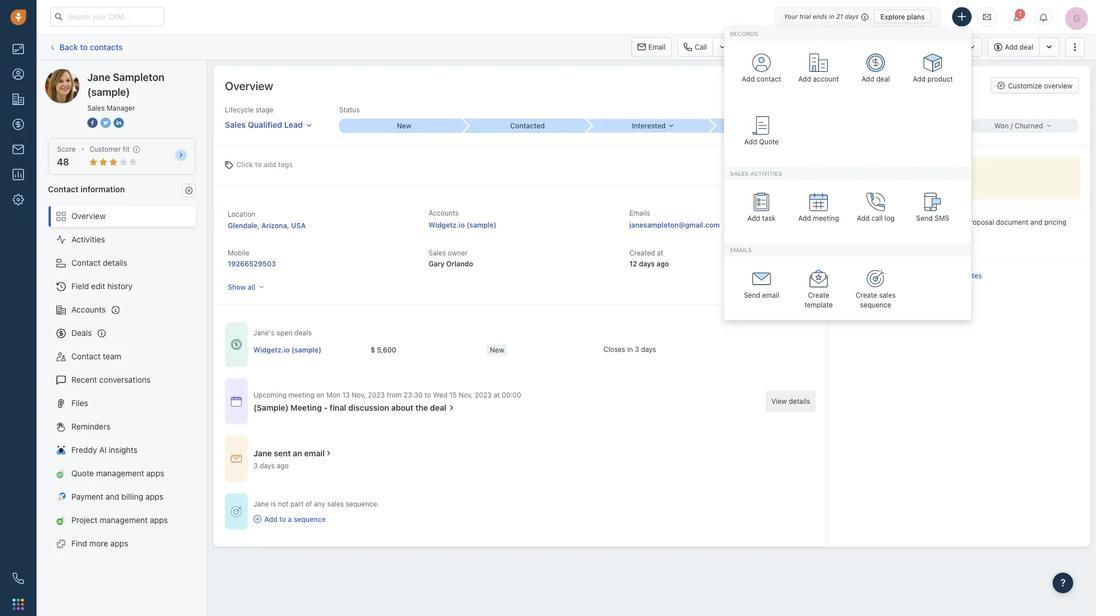 Task type: describe. For each thing, give the bounding box(es) containing it.
create sales sequence
[[856, 291, 896, 309]]

add product link
[[907, 47, 959, 95]]

sales activities inside menu
[[730, 170, 782, 177]]

won
[[995, 122, 1009, 130]]

quote
[[837, 228, 855, 236]]

15
[[449, 391, 457, 399]]

0 horizontal spatial a
[[288, 516, 292, 524]]

quote management apps
[[71, 469, 164, 479]]

emails janesampleton@gmail.com
[[630, 209, 720, 229]]

add task link
[[736, 186, 787, 235]]

closes
[[604, 346, 625, 354]]

upcoming meeting on mon 13 nov, 2023 from 23:30 to wed 15 nov, 2023 at 00:00
[[254, 391, 521, 399]]

jane down back
[[68, 69, 86, 78]]

add for add deal button
[[1005, 43, 1018, 51]]

container_wx8msf4aqz5i3rn1 image inside add to a sequence link
[[254, 516, 262, 524]]

contact for contact details
[[71, 258, 101, 268]]

0 vertical spatial 3
[[635, 346, 639, 354]]

won / churned
[[995, 122, 1044, 130]]

1 nov, from the left
[[352, 391, 366, 399]]

proposal
[[966, 218, 994, 226]]

more
[[89, 539, 108, 549]]

the inside had a call with jane. she requested the proposal document and pricing quote asap.
[[954, 218, 964, 226]]

your
[[784, 13, 798, 20]]

1 vertical spatial meeting
[[291, 403, 322, 413]]

is
[[271, 501, 276, 509]]

container_wx8msf4aqz5i3rn1 image left the is
[[231, 506, 242, 518]]

glendale, arizona, usa link
[[228, 222, 306, 230]]

usa
[[291, 222, 306, 230]]

5,600
[[377, 346, 396, 354]]

gary inside sales owner gary orlando
[[429, 260, 445, 268]]

days inside created at 12 days ago
[[639, 260, 655, 268]]

add to a sequence link
[[254, 515, 379, 525]]

view details link
[[766, 391, 816, 412]]

1 horizontal spatial email
[[762, 291, 780, 299]]

2 nov, from the left
[[459, 391, 473, 399]]

ago for 5 minutes ago
[[926, 244, 938, 252]]

jane left the is
[[254, 501, 269, 509]]

deals
[[295, 329, 312, 337]]

task button
[[801, 37, 839, 57]]

wed
[[433, 391, 448, 399]]

0 horizontal spatial quote
[[71, 469, 94, 479]]

1 horizontal spatial orlando
[[854, 244, 880, 252]]

add meeting
[[798, 215, 839, 223]]

0 vertical spatial overview
[[225, 79, 273, 92]]

sales owner gary orlando
[[429, 249, 473, 268]]

1 vertical spatial and
[[106, 493, 119, 502]]

apps for find more apps
[[110, 539, 128, 549]]

jane up 3 days ago
[[254, 449, 272, 458]]

add deal link
[[850, 47, 902, 95]]

jane's open deals
[[254, 329, 312, 337]]

add quote link
[[736, 110, 787, 158]]

management for project
[[100, 516, 148, 525]]

freshworks switcher image
[[13, 599, 24, 611]]

$ 5,600
[[371, 346, 396, 354]]

19266529503
[[228, 260, 276, 268]]

create template link
[[793, 263, 845, 311]]

email
[[649, 43, 666, 51]]

widgetz.io (sample)
[[254, 346, 322, 354]]

48
[[57, 157, 69, 168]]

-
[[324, 403, 328, 413]]

status
[[339, 106, 360, 114]]

2 vertical spatial deal
[[430, 403, 447, 413]]

sms button
[[738, 37, 776, 57]]

0 horizontal spatial qualified
[[248, 120, 282, 129]]

part
[[291, 501, 304, 509]]

customer fit
[[89, 145, 130, 153]]

(sample) inside accounts widgetz.io (sample)
[[467, 221, 497, 229]]

1 horizontal spatial widgetz.io (sample) link
[[429, 221, 497, 229]]

had a call with jane. she requested the proposal document and pricing quote asap.
[[837, 218, 1067, 236]]

view all notes
[[937, 272, 982, 280]]

freddy ai insights
[[71, 446, 137, 455]]

customize overview button
[[991, 78, 1079, 94]]

(sample) up sales manager
[[87, 86, 130, 98]]

container_wx8msf4aqz5i3rn1 image left widgetz.io (sample)
[[231, 339, 242, 351]]

to for click to add tags
[[255, 161, 262, 169]]

0 horizontal spatial the
[[416, 403, 428, 413]]

row containing closes in 3 days
[[254, 339, 720, 362]]

information
[[81, 184, 125, 194]]

contact team
[[71, 352, 121, 362]]

add product
[[913, 75, 953, 83]]

contacted link
[[463, 119, 586, 133]]

mobile 19266529503
[[228, 249, 276, 268]]

interested
[[632, 122, 666, 130]]

trial
[[800, 13, 811, 20]]

upcoming
[[254, 391, 287, 399]]

log
[[885, 215, 895, 223]]

to left wed
[[425, 391, 431, 399]]

0 horizontal spatial at
[[494, 391, 500, 399]]

contact information
[[48, 184, 125, 194]]

template
[[805, 301, 833, 309]]

add account
[[799, 75, 839, 83]]

1 vertical spatial email
[[304, 449, 325, 458]]

find
[[71, 539, 87, 549]]

had
[[837, 218, 850, 226]]

email button
[[631, 37, 672, 57]]

facebook circled image
[[87, 116, 98, 129]]

sales inside sales owner gary orlando
[[429, 249, 446, 257]]

sms inside button
[[755, 43, 770, 51]]

call button
[[678, 37, 713, 57]]

container_wx8msf4aqz5i3rn1 image down 15
[[448, 404, 456, 412]]

minutes
[[898, 244, 924, 252]]

to for add to a sequence
[[279, 516, 286, 524]]

sales down plans
[[917, 43, 934, 51]]

container_wx8msf4aqz5i3rn1 image right 'an' on the left of page
[[325, 450, 333, 458]]

0 horizontal spatial sales
[[327, 501, 344, 509]]

emails for emails janesampleton@gmail.com
[[630, 209, 650, 217]]

open
[[276, 329, 293, 337]]

add call log
[[857, 215, 895, 223]]

phone element
[[7, 568, 30, 590]]

customize
[[1008, 82, 1042, 90]]

tags
[[278, 161, 293, 169]]

add for add meeting link
[[798, 215, 811, 223]]

overview
[[1044, 82, 1073, 90]]

won / churned link
[[956, 119, 1079, 133]]

management for quote
[[96, 469, 144, 479]]

jane sampleton (sample) up manager
[[87, 71, 164, 98]]

sampleton up manager
[[113, 71, 164, 83]]

a inside had a call with jane. she requested the proposal document and pricing quote asap.
[[852, 218, 856, 226]]

(sample) meeting - final discussion about the deal
[[254, 403, 447, 413]]

sales up facebook circled image
[[87, 104, 105, 112]]

ago inside created at 12 days ago
[[657, 260, 669, 268]]

add for add deal link
[[862, 75, 875, 83]]

1 vertical spatial overview
[[71, 212, 106, 221]]

00:00
[[502, 391, 521, 399]]

send for send email
[[744, 291, 761, 299]]

all for view
[[954, 272, 962, 280]]

call inside had a call with jane. she requested the proposal document and pricing quote asap.
[[857, 218, 869, 226]]

activities
[[71, 235, 105, 244]]

mobile
[[228, 249, 249, 257]]

sales down lifecycle
[[225, 120, 246, 129]]

linkedin circled image
[[114, 116, 124, 129]]

twitter circled image
[[101, 116, 111, 129]]

19266529503 link
[[228, 260, 276, 268]]

widgetz.io inside row
[[254, 346, 290, 354]]

records
[[730, 31, 758, 37]]

mon
[[326, 391, 341, 399]]

send email
[[744, 291, 780, 299]]

created
[[630, 249, 655, 257]]

field edit history
[[71, 282, 133, 291]]

janesampleton@gmail.com
[[630, 221, 720, 229]]

show
[[228, 283, 246, 291]]

sequence.
[[346, 501, 379, 509]]

deal for add deal button
[[1020, 43, 1034, 51]]

add down qualified link
[[745, 138, 757, 146]]

deals
[[71, 329, 92, 338]]

add account link
[[793, 47, 845, 95]]

0 horizontal spatial in
[[627, 346, 633, 354]]

add for add product link
[[913, 75, 926, 83]]

she
[[905, 218, 918, 226]]

add quote
[[745, 138, 779, 146]]

1
[[1019, 10, 1022, 17]]

apps for project management apps
[[150, 516, 168, 525]]

show all
[[228, 283, 255, 291]]

project
[[71, 516, 98, 525]]

days down sent
[[260, 462, 275, 470]]



Task type: vqa. For each thing, say whether or not it's contained in the screenshot.
the leftmost View
yes



Task type: locate. For each thing, give the bounding box(es) containing it.
0 horizontal spatial create
[[808, 291, 830, 299]]

create
[[808, 291, 830, 299], [856, 291, 877, 299]]

deal down wed
[[430, 403, 447, 413]]

0 horizontal spatial view
[[772, 398, 787, 406]]

sales activities up product
[[917, 43, 965, 51]]

1 horizontal spatial send
[[917, 215, 933, 223]]

ends
[[813, 13, 828, 20]]

days right 21
[[845, 13, 859, 20]]

mng settings image
[[185, 187, 193, 195]]

to right back
[[80, 42, 88, 52]]

to down not
[[279, 516, 286, 524]]

1 vertical spatial deal
[[877, 75, 890, 83]]

email right 'an' on the left of page
[[304, 449, 325, 458]]

contact for contact information
[[48, 184, 79, 194]]

nov,
[[352, 391, 366, 399], [459, 391, 473, 399]]

accounts for accounts widgetz.io (sample)
[[429, 209, 459, 217]]

deal inside button
[[1020, 43, 1034, 51]]

0 vertical spatial emails
[[630, 209, 650, 217]]

1 vertical spatial ago
[[657, 260, 669, 268]]

meeting down on
[[291, 403, 322, 413]]

and left billing
[[106, 493, 119, 502]]

0 horizontal spatial 2023
[[368, 391, 385, 399]]

call inside menu
[[872, 215, 883, 223]]

emails up janesampleton@gmail.com link
[[630, 209, 650, 217]]

sales
[[917, 43, 934, 51], [87, 104, 105, 112], [225, 120, 246, 129], [730, 170, 749, 177], [429, 249, 446, 257]]

sales inside create sales sequence
[[879, 291, 896, 299]]

add up 'asap.' at top
[[857, 215, 870, 223]]

1 horizontal spatial add deal
[[1005, 43, 1034, 51]]

call left log
[[872, 215, 883, 223]]

0 vertical spatial deal
[[1020, 43, 1034, 51]]

container_wx8msf4aqz5i3rn1 image left upcoming
[[231, 396, 242, 408]]

2 2023 from the left
[[475, 391, 492, 399]]

add deal for add deal button
[[1005, 43, 1034, 51]]

1 2023 from the left
[[368, 391, 385, 399]]

container_wx8msf4aqz5i3rn1 image left 3 days ago
[[231, 454, 242, 465]]

days inside row
[[641, 346, 656, 354]]

1 horizontal spatial all
[[954, 272, 962, 280]]

apps for quote management apps
[[146, 469, 164, 479]]

1 horizontal spatial emails
[[730, 247, 752, 253]]

at right "created"
[[657, 249, 663, 257]]

1 vertical spatial in
[[627, 346, 633, 354]]

0 vertical spatial sales
[[879, 291, 896, 299]]

1 horizontal spatial gary
[[837, 244, 852, 252]]

0 vertical spatial the
[[954, 218, 964, 226]]

task
[[762, 215, 776, 223]]

0 vertical spatial all
[[954, 272, 962, 280]]

sales manager
[[87, 104, 135, 112]]

0 vertical spatial activities
[[936, 43, 965, 51]]

2 vertical spatial ago
[[277, 462, 289, 470]]

add deal inside menu
[[862, 75, 890, 83]]

the down 23:30
[[416, 403, 428, 413]]

send
[[917, 215, 933, 223], [744, 291, 761, 299]]

created at 12 days ago
[[630, 249, 669, 268]]

contact for contact team
[[71, 352, 101, 362]]

0 horizontal spatial meeting
[[288, 391, 315, 399]]

meeting up quote
[[813, 215, 839, 223]]

conversations
[[99, 376, 151, 385]]

emails down add task
[[730, 247, 752, 253]]

jane
[[68, 69, 86, 78], [87, 71, 110, 83], [254, 449, 272, 458], [254, 501, 269, 509]]

meeting inside add meeting link
[[813, 215, 839, 223]]

details for contact details
[[103, 258, 127, 268]]

requested
[[919, 218, 952, 226]]

sales left owner
[[429, 249, 446, 257]]

jane is not part of any sales sequence.
[[254, 501, 379, 509]]

2023 up discussion
[[368, 391, 385, 399]]

/
[[1011, 122, 1013, 130]]

overview up activities
[[71, 212, 106, 221]]

field
[[71, 282, 89, 291]]

0 horizontal spatial email
[[304, 449, 325, 458]]

meeting for add
[[813, 215, 839, 223]]

a down not
[[288, 516, 292, 524]]

interested button
[[586, 119, 709, 133]]

add call log link
[[850, 186, 902, 235]]

sequence inside create sales sequence
[[860, 301, 892, 309]]

view for view details
[[772, 398, 787, 406]]

0 horizontal spatial all
[[248, 283, 255, 291]]

emails inside emails janesampleton@gmail.com
[[630, 209, 650, 217]]

an
[[293, 449, 302, 458]]

deal down the 'meeting' button
[[877, 75, 890, 83]]

1 vertical spatial sms
[[935, 215, 950, 223]]

sales
[[879, 291, 896, 299], [327, 501, 344, 509]]

create for create template
[[808, 291, 830, 299]]

create for create sales sequence
[[856, 291, 877, 299]]

1 horizontal spatial new
[[490, 346, 504, 354]]

0 horizontal spatial accounts
[[71, 305, 106, 315]]

1 horizontal spatial sales activities
[[917, 43, 965, 51]]

1 vertical spatial details
[[789, 398, 810, 406]]

1 vertical spatial activities
[[751, 170, 782, 177]]

add deal for add deal link
[[862, 75, 890, 83]]

5
[[892, 244, 896, 252]]

add deal down the 'meeting' button
[[862, 75, 890, 83]]

0 horizontal spatial details
[[103, 258, 127, 268]]

score
[[57, 145, 76, 153]]

create sales sequence link
[[850, 263, 902, 311]]

create up template
[[808, 291, 830, 299]]

meeting inside button
[[862, 43, 888, 51]]

3 right closes
[[635, 346, 639, 354]]

1 vertical spatial send
[[744, 291, 761, 299]]

in right closes
[[627, 346, 633, 354]]

apps
[[146, 469, 164, 479], [145, 493, 163, 502], [150, 516, 168, 525], [110, 539, 128, 549]]

widgetz.io inside accounts widgetz.io (sample)
[[429, 221, 465, 229]]

orlando down 'asap.' at top
[[854, 244, 880, 252]]

click
[[236, 161, 253, 169]]

document
[[996, 218, 1029, 226]]

create inside 'create template'
[[808, 291, 830, 299]]

and left the pricing
[[1031, 218, 1043, 226]]

of
[[306, 501, 312, 509]]

1 vertical spatial meeting
[[288, 391, 315, 399]]

sales right any
[[327, 501, 344, 509]]

ago right "12"
[[657, 260, 669, 268]]

0 vertical spatial sales activities
[[917, 43, 965, 51]]

1 vertical spatial sales activities
[[730, 170, 782, 177]]

customize overview
[[1008, 82, 1073, 90]]

0 vertical spatial widgetz.io (sample) link
[[429, 221, 497, 229]]

deal
[[1020, 43, 1034, 51], [877, 75, 890, 83], [430, 403, 447, 413]]

widgetz.io (sample) link inside row
[[254, 345, 322, 355]]

call link
[[678, 37, 713, 57]]

nov, right 15
[[459, 391, 473, 399]]

in left 21
[[829, 13, 835, 20]]

(sample) inside row
[[292, 346, 322, 354]]

project management apps
[[71, 516, 168, 525]]

management down payment and billing apps on the left
[[100, 516, 148, 525]]

create inside create sales sequence
[[856, 291, 877, 299]]

qualified down stage
[[248, 120, 282, 129]]

1 create from the left
[[808, 291, 830, 299]]

contact up 'recent' at the bottom left of the page
[[71, 352, 101, 362]]

0 horizontal spatial sequence
[[294, 516, 326, 524]]

add for add task link
[[748, 215, 760, 223]]

accounts inside accounts widgetz.io (sample)
[[429, 209, 459, 217]]

location
[[228, 210, 255, 218]]

overview
[[225, 79, 273, 92], [71, 212, 106, 221]]

product
[[928, 75, 953, 83]]

0 horizontal spatial meeting
[[291, 403, 322, 413]]

0 horizontal spatial call
[[857, 218, 869, 226]]

ago down sent
[[277, 462, 289, 470]]

notes
[[964, 272, 982, 280]]

view for view all notes
[[937, 272, 953, 280]]

1 horizontal spatial accounts
[[429, 209, 459, 217]]

contacts
[[90, 42, 123, 52]]

13
[[342, 391, 350, 399]]

widgetz.io (sample) link down open at the left bottom of page
[[254, 345, 322, 355]]

send email image
[[983, 12, 991, 22]]

final
[[330, 403, 346, 413]]

1 horizontal spatial in
[[829, 13, 835, 20]]

contact down 48 button
[[48, 184, 79, 194]]

deal down 1 link
[[1020, 43, 1034, 51]]

quote
[[759, 138, 779, 146], [71, 469, 94, 479]]

1 vertical spatial the
[[416, 403, 428, 413]]

sms down records
[[755, 43, 770, 51]]

1 horizontal spatial create
[[856, 291, 877, 299]]

add down 1 link
[[1005, 43, 1018, 51]]

1 horizontal spatial sales
[[879, 291, 896, 299]]

from
[[387, 391, 402, 399]]

apps down payment and billing apps on the left
[[150, 516, 168, 525]]

1 horizontal spatial and
[[1031, 218, 1043, 226]]

closes in 3 days
[[604, 346, 656, 354]]

sales qualified lead
[[225, 120, 303, 129]]

gary orlando
[[837, 244, 880, 252]]

0 horizontal spatial 3
[[254, 462, 258, 470]]

sms right "she"
[[935, 215, 950, 223]]

fit
[[123, 145, 130, 153]]

container_wx8msf4aqz5i3rn1 image left add to a sequence
[[254, 516, 262, 524]]

0 horizontal spatial ago
[[277, 462, 289, 470]]

1 vertical spatial gary
[[429, 260, 445, 268]]

0 horizontal spatial deal
[[430, 403, 447, 413]]

add left contact
[[742, 75, 755, 83]]

at left 00:00
[[494, 391, 500, 399]]

0 horizontal spatial new
[[397, 122, 412, 130]]

1 vertical spatial contact
[[71, 258, 101, 268]]

2 horizontal spatial ago
[[926, 244, 938, 252]]

2 create from the left
[[856, 291, 877, 299]]

row
[[254, 339, 720, 362]]

1 vertical spatial widgetz.io (sample) link
[[254, 345, 322, 355]]

1 vertical spatial new
[[490, 346, 504, 354]]

0 vertical spatial management
[[96, 469, 144, 479]]

asap.
[[857, 228, 875, 236]]

sales activities
[[917, 43, 965, 51], [730, 170, 782, 177]]

0 vertical spatial new
[[397, 122, 412, 130]]

0 horizontal spatial send
[[744, 291, 761, 299]]

0 horizontal spatial activities
[[751, 170, 782, 177]]

to for back to contacts
[[80, 42, 88, 52]]

sales down add quote
[[730, 170, 749, 177]]

qualified up add quote
[[760, 122, 789, 130]]

container_wx8msf4aqz5i3rn1 image
[[231, 339, 242, 351], [325, 450, 333, 458], [231, 506, 242, 518], [254, 516, 262, 524]]

jane sampleton (sample)
[[68, 69, 162, 78], [87, 71, 164, 98]]

team
[[103, 352, 121, 362]]

sms inside menu
[[935, 215, 950, 223]]

1 vertical spatial 3
[[254, 462, 258, 470]]

the left proposal
[[954, 218, 964, 226]]

meeting for upcoming
[[288, 391, 315, 399]]

add down the is
[[264, 516, 278, 524]]

churned
[[1015, 122, 1044, 130]]

quote down qualified link
[[759, 138, 779, 146]]

3 down jane sent an email
[[254, 462, 258, 470]]

send for send sms
[[917, 215, 933, 223]]

owner
[[448, 249, 468, 257]]

back to contacts link
[[48, 38, 123, 56]]

lead
[[284, 120, 303, 129]]

sequence
[[860, 301, 892, 309], [294, 516, 326, 524]]

all right show
[[248, 283, 255, 291]]

0 vertical spatial at
[[657, 249, 663, 257]]

jane sampleton (sample) down the contacts
[[68, 69, 162, 78]]

container_wx8msf4aqz5i3rn1 image for jane sent an email
[[231, 454, 242, 465]]

email left 'create template'
[[762, 291, 780, 299]]

0 vertical spatial accounts
[[429, 209, 459, 217]]

quote down freddy
[[71, 469, 94, 479]]

at inside created at 12 days ago
[[657, 249, 663, 257]]

accounts up deals
[[71, 305, 106, 315]]

container_wx8msf4aqz5i3rn1 image
[[231, 396, 242, 408], [448, 404, 456, 412], [231, 454, 242, 465]]

and inside had a call with jane. she requested the proposal document and pricing quote asap.
[[1031, 218, 1043, 226]]

gary down accounts widgetz.io (sample)
[[429, 260, 445, 268]]

call
[[872, 215, 883, 223], [857, 218, 869, 226]]

call up 'asap.' at top
[[857, 218, 869, 226]]

meeting left on
[[288, 391, 315, 399]]

1 vertical spatial emails
[[730, 247, 752, 253]]

quote inside add quote link
[[759, 138, 779, 146]]

Search your CRM... text field
[[50, 7, 164, 27]]

days
[[845, 13, 859, 20], [639, 260, 655, 268], [641, 346, 656, 354], [260, 462, 275, 470]]

add inside button
[[1005, 43, 1018, 51]]

2 horizontal spatial deal
[[1020, 43, 1034, 51]]

add
[[264, 161, 276, 169]]

(sample) up owner
[[467, 221, 497, 229]]

account
[[813, 75, 839, 83]]

sms
[[755, 43, 770, 51], [935, 215, 950, 223]]

contacted
[[510, 122, 545, 130]]

add for add contact link
[[742, 75, 755, 83]]

all for show
[[248, 283, 255, 291]]

0 vertical spatial orlando
[[854, 244, 880, 252]]

ago for 3 days ago
[[277, 462, 289, 470]]

0 vertical spatial ago
[[926, 244, 938, 252]]

menu containing add contact
[[724, 27, 972, 321]]

widgetz.io up owner
[[429, 221, 465, 229]]

1 vertical spatial view
[[772, 398, 787, 406]]

new
[[397, 122, 412, 130], [490, 346, 504, 354]]

won / churned button
[[956, 119, 1079, 133]]

0 vertical spatial meeting
[[862, 43, 888, 51]]

1 horizontal spatial sequence
[[860, 301, 892, 309]]

activities up product
[[936, 43, 965, 51]]

widgetz.io down jane's
[[254, 346, 290, 354]]

add for add account 'link'
[[799, 75, 811, 83]]

0 vertical spatial meeting
[[813, 215, 839, 223]]

explore
[[881, 13, 905, 21]]

task
[[818, 43, 833, 51]]

widgetz.io (sample) link up owner
[[429, 221, 497, 229]]

12
[[630, 260, 637, 268]]

create down gary orlando
[[856, 291, 877, 299]]

(sample) down deals
[[292, 346, 322, 354]]

sales down 5
[[879, 291, 896, 299]]

phone image
[[13, 573, 24, 585]]

1 vertical spatial orlando
[[446, 260, 473, 268]]

management up payment and billing apps on the left
[[96, 469, 144, 479]]

orlando down owner
[[446, 260, 473, 268]]

jane inside jane sampleton (sample)
[[87, 71, 110, 83]]

1 horizontal spatial at
[[657, 249, 663, 257]]

pricing
[[1045, 218, 1067, 226]]

activities down add quote
[[751, 170, 782, 177]]

1 vertical spatial all
[[248, 283, 255, 291]]

glendale,
[[228, 222, 260, 230]]

accounts for accounts
[[71, 305, 106, 315]]

1 horizontal spatial qualified
[[760, 122, 789, 130]]

add deal inside button
[[1005, 43, 1034, 51]]

sampleton down the contacts
[[88, 69, 127, 78]]

0 horizontal spatial overview
[[71, 212, 106, 221]]

(sample)
[[254, 403, 289, 413]]

add for add call log link
[[857, 215, 870, 223]]

1 horizontal spatial meeting
[[813, 215, 839, 223]]

0 horizontal spatial sales activities
[[730, 170, 782, 177]]

contact details
[[71, 258, 127, 268]]

1 vertical spatial widgetz.io
[[254, 346, 290, 354]]

add left the account
[[799, 75, 811, 83]]

1 horizontal spatial sms
[[935, 215, 950, 223]]

1 vertical spatial at
[[494, 391, 500, 399]]

3 days ago
[[254, 462, 289, 470]]

2023
[[368, 391, 385, 399], [475, 391, 492, 399]]

activities inside menu
[[751, 170, 782, 177]]

0 horizontal spatial emails
[[630, 209, 650, 217]]

nov, right the 13
[[352, 391, 366, 399]]

add right task
[[798, 215, 811, 223]]

container_wx8msf4aqz5i3rn1 image for upcoming meeting on mon 13 nov, 2023 from 23:30 to wed 15 nov, 2023 at 00:00
[[231, 396, 242, 408]]

sales activities down add quote
[[730, 170, 782, 177]]

0 vertical spatial details
[[103, 258, 127, 268]]

1 horizontal spatial a
[[852, 218, 856, 226]]

activities
[[936, 43, 965, 51], [751, 170, 782, 177]]

emails for emails
[[730, 247, 752, 253]]

add inside 'link'
[[799, 75, 811, 83]]

ai
[[99, 446, 107, 455]]

1 horizontal spatial view
[[937, 272, 953, 280]]

add deal down 1 link
[[1005, 43, 1034, 51]]

0 horizontal spatial widgetz.io (sample) link
[[254, 345, 322, 355]]

0 horizontal spatial add deal
[[862, 75, 890, 83]]

apps right billing
[[145, 493, 163, 502]]

2023 left 00:00
[[475, 391, 492, 399]]

contact down activities
[[71, 258, 101, 268]]

freddy
[[71, 446, 97, 455]]

1 horizontal spatial activities
[[936, 43, 965, 51]]

add deal button
[[988, 37, 1039, 57]]

1 vertical spatial add deal
[[862, 75, 890, 83]]

create template
[[805, 291, 833, 309]]

jane sent an email
[[254, 449, 325, 458]]

days down "created"
[[639, 260, 655, 268]]

0 vertical spatial widgetz.io
[[429, 221, 465, 229]]

0 vertical spatial sequence
[[860, 301, 892, 309]]

1 horizontal spatial the
[[954, 218, 964, 226]]

sales inside menu
[[730, 170, 749, 177]]

lifecycle
[[225, 106, 254, 114]]

deal for add deal link
[[877, 75, 890, 83]]

0 horizontal spatial widgetz.io
[[254, 346, 290, 354]]

details for view details
[[789, 398, 810, 406]]

3
[[635, 346, 639, 354], [254, 462, 258, 470]]

jane down the contacts
[[87, 71, 110, 83]]

sequence inside add to a sequence link
[[294, 516, 326, 524]]

orlando inside sales owner gary orlando
[[446, 260, 473, 268]]

5 minutes ago
[[892, 244, 938, 252]]

menu
[[724, 27, 972, 321]]

management
[[96, 469, 144, 479], [100, 516, 148, 525]]

sales activities button
[[900, 37, 988, 57], [900, 37, 982, 57]]

0 vertical spatial gary
[[837, 244, 852, 252]]

add down the 'meeting' button
[[862, 75, 875, 83]]

all left notes
[[954, 272, 962, 280]]

0 vertical spatial in
[[829, 13, 835, 20]]

apps up payment and billing apps on the left
[[146, 469, 164, 479]]

(sample) up manager
[[129, 69, 162, 78]]



